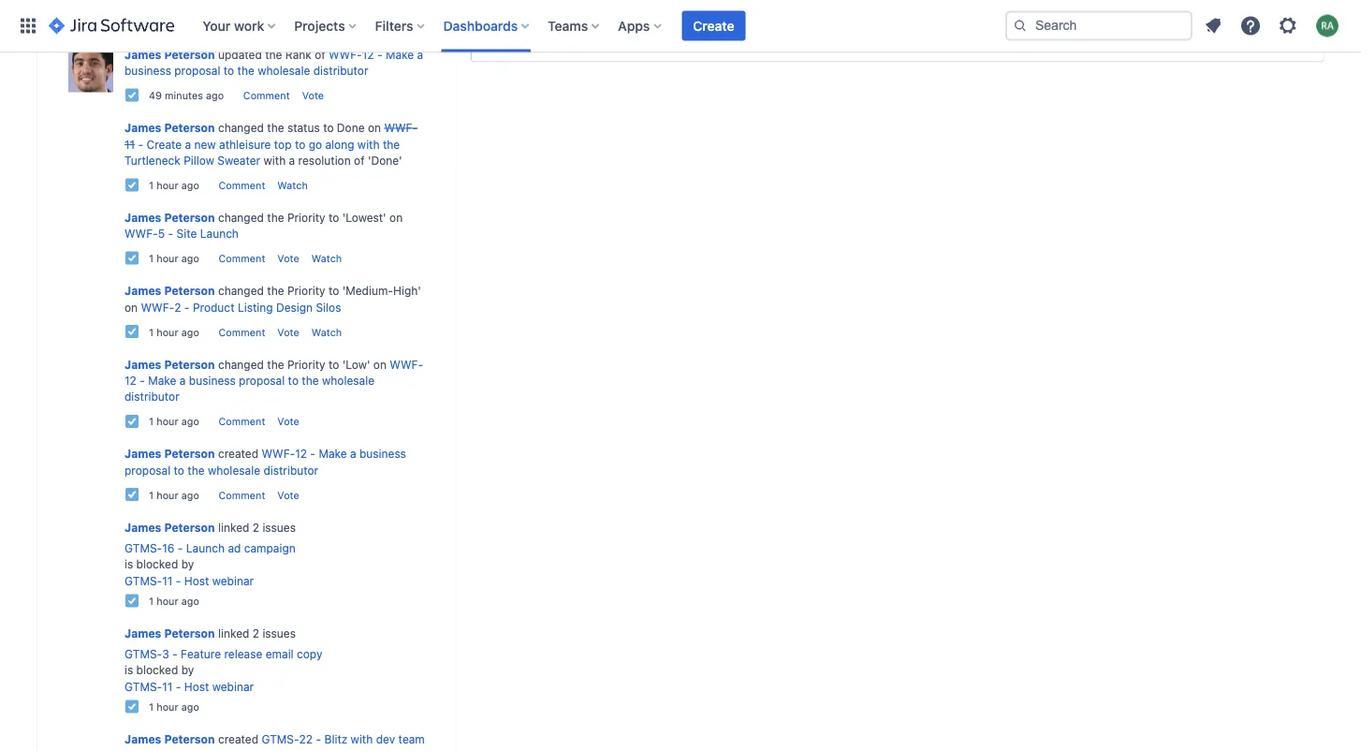 Task type: describe. For each thing, give the bounding box(es) containing it.
11 minutes ago region
[[486, 0, 1309, 46]]

banner containing your work
[[0, 0, 1362, 52]]

1 hour ago for james peterson linked 2 issues gtms-16 - launch ad campaign is blocked by gtms-11 - host webinar
[[149, 595, 199, 607]]

james peterson link for with a resolution of 'done'
[[125, 121, 215, 134]]

filters button
[[370, 11, 432, 41]]

dashboards
[[443, 18, 518, 33]]

ago down product
[[181, 326, 199, 338]]

distributor for james peterson updated the rank of
[[313, 64, 368, 77]]

gtms-16 - launch ad campaign link
[[125, 541, 296, 554]]

gtms- down 16
[[125, 574, 162, 587]]

your work
[[203, 18, 264, 33]]

wwf- for changed the priority to 'medium-high' on
[[141, 300, 174, 314]]

create inside the - create a new athleisure top to go along with the turtleneck pillow sweater
[[147, 137, 182, 151]]

with inside the - create a new athleisure top to go along with the turtleneck pillow sweater
[[358, 137, 380, 151]]

wwf- 12 - make a business proposal to the wholesale distributor
[[125, 358, 423, 403]]

a for created
[[350, 447, 356, 460]]

james for james peterson created gtms-22 - blitz with dev team
[[125, 732, 161, 746]]

hour for james peterson changed the priority to 'low' on
[[157, 415, 179, 428]]

'done'
[[368, 154, 402, 167]]

launch inside james peterson linked 2 issues gtms-16 - launch ad campaign is blocked by gtms-11 - host webinar
[[186, 541, 225, 554]]

create button
[[682, 11, 746, 41]]

on inside 'changed the priority to 'medium-high' on'
[[125, 300, 138, 314]]

wwf- for created
[[262, 447, 295, 460]]

- inside james peterson changed the priority to 'lowest' on wwf-5 - site launch
[[168, 227, 173, 240]]

the left rank
[[265, 48, 282, 61]]

along
[[325, 137, 354, 151]]

athleisure
[[219, 137, 271, 151]]

blitz
[[324, 732, 348, 746]]

is inside the james peterson linked 2 issues gtms-3 - feature release email copy is blocked by gtms-11 - host webinar
[[125, 664, 133, 677]]

search image
[[1013, 18, 1028, 33]]

james for james peterson
[[125, 284, 161, 297]]

filters
[[375, 18, 414, 33]]

watch for wwf-5 - site launch
[[312, 252, 342, 265]]

james peterson image
[[68, 48, 113, 92]]

wwf- 12 - make a business proposal to the wholesale distributor link
[[125, 358, 423, 403]]

to inside wwf- 12 - make a business proposal to the wholesale distributor
[[288, 374, 299, 387]]

james for james peterson changed the status to done on
[[125, 121, 161, 134]]

5
[[158, 227, 165, 240]]

1 for james peterson created
[[149, 489, 154, 501]]

comment link up james peterson changed the status to done on
[[243, 89, 290, 102]]

today
[[65, 20, 96, 33]]

Search field
[[1006, 11, 1193, 41]]

blocked inside the james peterson linked 2 issues gtms-3 - feature release email copy is blocked by gtms-11 - host webinar
[[136, 664, 178, 677]]

12 for james peterson created
[[295, 447, 307, 460]]

vote link for created
[[277, 489, 299, 501]]

'lowest'
[[342, 211, 386, 224]]

james peterson updated the rank of
[[125, 48, 329, 61]]

james peterson link for james peterson linked 2 issues gtms-3 - feature release email copy is blocked by gtms-11 - host webinar
[[125, 626, 215, 640]]

webinar inside james peterson linked 2 issues gtms-16 - launch ad campaign is blocked by gtms-11 - host webinar
[[212, 574, 254, 587]]

your work button
[[197, 11, 283, 41]]

- create a new athleisure top to go along with the turtleneck pillow sweater
[[125, 137, 400, 167]]

1 vertical spatial with
[[264, 154, 286, 167]]

watch for wwf-2 - product listing design silos
[[312, 326, 342, 338]]

gtms- down 3 at the bottom left
[[125, 680, 162, 693]]

host inside the james peterson linked 2 issues gtms-3 - feature release email copy is blocked by gtms-11 - host webinar
[[184, 680, 209, 693]]

vote link for changed the priority to 'lowest' on
[[277, 252, 299, 265]]

wwf-12 - make a business proposal to the wholesale distributor link for updated
[[125, 48, 423, 77]]

teams
[[548, 18, 588, 33]]

projects button
[[289, 11, 364, 41]]

linked for ad
[[218, 521, 249, 534]]

resolution
[[298, 154, 351, 167]]

2 for james peterson linked 2 issues gtms-16 - launch ad campaign is blocked by gtms-11 - host webinar
[[253, 521, 259, 534]]

campaign
[[244, 541, 296, 554]]

with a resolution of 'done'
[[261, 154, 402, 167]]

a down top
[[289, 154, 295, 167]]

primary element
[[11, 0, 1006, 52]]

2 for james peterson linked 2 issues gtms-3 - feature release email copy is blocked by gtms-11 - host webinar
[[253, 626, 259, 640]]

your
[[203, 18, 231, 33]]

the down james peterson created
[[188, 463, 205, 477]]

james peterson
[[125, 284, 215, 297]]

11 inside region
[[505, 29, 516, 44]]

vote for changed the priority to 'medium-high' on
[[277, 326, 299, 338]]

to up along
[[323, 121, 334, 134]]

the down updated
[[237, 64, 255, 77]]

proposal for created
[[125, 463, 171, 477]]

12 for james peterson changed the priority to 'low' on
[[125, 374, 137, 387]]

peterson for james peterson created gtms-22 - blitz with dev team
[[164, 732, 215, 746]]

top
[[274, 137, 292, 151]]

hour for james peterson changed the priority to 'lowest' on wwf-5 - site launch
[[157, 252, 179, 265]]

james peterson changed the status to done on
[[125, 121, 384, 134]]

your profile and settings image
[[1317, 15, 1339, 37]]

wwf-2 - product listing design silos
[[141, 300, 341, 314]]

to inside james peterson changed the priority to 'lowest' on wwf-5 - site launch
[[329, 211, 339, 224]]

1 hour ago for with a resolution of 'done'
[[149, 179, 199, 191]]

1 for james peterson changed the priority to 'low' on
[[149, 415, 154, 428]]

a inside the - create a new athleisure top to go along with the turtleneck pillow sweater
[[185, 137, 191, 151]]

james peterson link for james peterson created
[[125, 447, 215, 460]]

host inside james peterson linked 2 issues gtms-16 - launch ad campaign is blocked by gtms-11 - host webinar
[[184, 574, 209, 587]]

settings image
[[1277, 15, 1300, 37]]

issues for email
[[263, 626, 296, 640]]

to down james peterson updated the rank of
[[224, 64, 234, 77]]

task image for james peterson changed the priority to 'lowest' on wwf-5 - site launch
[[125, 251, 140, 266]]

gtms- left blitz
[[262, 732, 299, 746]]

updated
[[218, 48, 262, 61]]

1 hour ago for james peterson linked 2 issues gtms-3 - feature release email copy is blocked by gtms-11 - host webinar
[[149, 701, 199, 713]]

priority for 'low'
[[287, 358, 325, 371]]

new
[[194, 137, 216, 151]]

james for james peterson changed the priority to 'low' on
[[125, 358, 161, 371]]

0 vertical spatial watch
[[277, 179, 308, 191]]

go
[[309, 137, 322, 151]]

a for changed the priority to 'low' on
[[180, 374, 186, 387]]

james peterson changed the priority to 'low' on
[[125, 358, 390, 371]]

create inside create button
[[693, 18, 735, 33]]

proposal for changed
[[239, 374, 285, 387]]

1 hour ago for james peterson changed the priority to 'lowest' on wwf-5 - site launch
[[149, 252, 199, 265]]

1 for with a resolution of 'done'
[[149, 179, 154, 191]]

design
[[276, 300, 313, 314]]

email
[[266, 647, 294, 660]]

comment for changed the status to done on
[[219, 179, 265, 191]]

work
[[234, 18, 264, 33]]

hour for james peterson created
[[157, 489, 179, 501]]

the up top
[[267, 121, 284, 134]]

to inside the - create a new athleisure top to go along with the turtleneck pillow sweater
[[295, 137, 306, 151]]

make for james peterson updated the rank of
[[386, 48, 414, 61]]

teams button
[[542, 11, 607, 41]]

james peterson link for james peterson changed the priority to 'lowest' on wwf-5 - site launch
[[125, 211, 215, 224]]

vote link for changed the priority to 'low' on
[[277, 415, 299, 428]]

an arrow curved in a circular way on the button that refreshes the dashboard image
[[486, 30, 501, 45]]

site
[[177, 227, 197, 240]]

16
[[162, 541, 175, 554]]

the down design
[[267, 358, 284, 371]]

- right 3 at the bottom left
[[172, 647, 178, 660]]

listing
[[238, 300, 273, 314]]

- down james peterson
[[184, 300, 190, 314]]

apps
[[618, 18, 650, 33]]

the inside the - create a new athleisure top to go along with the turtleneck pillow sweater
[[383, 137, 400, 151]]

james peterson created
[[125, 447, 262, 460]]

webinar inside the james peterson linked 2 issues gtms-3 - feature release email copy is blocked by gtms-11 - host webinar
[[212, 680, 254, 693]]

3 1 from the top
[[149, 326, 154, 338]]

1 horizontal spatial of
[[354, 154, 365, 167]]

0 horizontal spatial of
[[315, 48, 326, 61]]

priority inside 'changed the priority to 'medium-high' on'
[[287, 284, 325, 297]]

vote up status
[[302, 89, 324, 102]]

11 inside the james peterson linked 2 issues gtms-3 - feature release email copy is blocked by gtms-11 - host webinar
[[162, 680, 173, 693]]

49 minutes ago
[[149, 89, 224, 102]]

created for james peterson created
[[218, 447, 259, 460]]

1 task image from the top
[[125, 88, 140, 103]]

dev
[[376, 732, 395, 746]]

22
[[299, 732, 313, 746]]

notifications image
[[1202, 15, 1225, 37]]

james peterson linked 2 issues gtms-16 - launch ad campaign is blocked by gtms-11 - host webinar
[[125, 521, 296, 587]]

11 minutes ago
[[505, 29, 589, 44]]

make for james peterson changed the priority to 'low' on
[[148, 374, 176, 387]]

wholesale for priority
[[322, 374, 375, 387]]

priority for 'lowest'
[[287, 211, 325, 224]]

ago for james peterson linked 2 issues gtms-3 - feature release email copy is blocked by gtms-11 - host webinar
[[181, 701, 199, 713]]

task image for changed the priority to 'medium-high' on
[[125, 324, 140, 339]]

appswitcher icon image
[[17, 15, 39, 37]]

gtms- left ad
[[125, 541, 162, 554]]

copy
[[297, 647, 323, 660]]

ago down james peterson updated the rank of
[[206, 89, 224, 102]]

the inside wwf- 12 - make a business proposal to the wholesale distributor
[[302, 374, 319, 387]]

to down james peterson created
[[174, 463, 184, 477]]

wwf- for changed the priority to 'low' on
[[390, 358, 423, 371]]

by inside james peterson linked 2 issues gtms-16 - launch ad campaign is blocked by gtms-11 - host webinar
[[181, 558, 194, 571]]

business for changed the priority to 'low' on
[[189, 374, 236, 387]]

comment for changed the priority to 'lowest' on
[[219, 252, 265, 265]]

james for james peterson changed the priority to 'lowest' on wwf-5 - site launch
[[125, 211, 161, 224]]

silos
[[316, 300, 341, 314]]

task image for james peterson linked 2 issues gtms-3 - feature release email copy is blocked by gtms-11 - host webinar
[[125, 699, 140, 714]]

vote for created
[[277, 489, 299, 501]]

james peterson link for james peterson created gtms-22 - blitz with dev team
[[125, 732, 215, 746]]

- right 16
[[178, 541, 183, 554]]

peterson for james peterson changed the priority to 'low' on
[[164, 358, 215, 371]]

is inside james peterson linked 2 issues gtms-16 - launch ad campaign is blocked by gtms-11 - host webinar
[[125, 558, 133, 571]]

3
[[162, 647, 169, 660]]



Task type: vqa. For each thing, say whether or not it's contained in the screenshot.
Task image to the bottom
yes



Task type: locate. For each thing, give the bounding box(es) containing it.
peterson
[[164, 48, 215, 61], [164, 121, 215, 134], [164, 211, 215, 224], [164, 284, 215, 297], [164, 358, 215, 371], [164, 447, 215, 460], [164, 521, 215, 534], [164, 626, 215, 640], [164, 732, 215, 746]]

2
[[174, 300, 181, 314], [253, 521, 259, 534], [253, 626, 259, 640]]

blocked
[[136, 558, 178, 571], [136, 664, 178, 677]]

0 vertical spatial task image
[[125, 324, 140, 339]]

1 for james peterson changed the priority to 'lowest' on wwf-5 - site launch
[[149, 252, 154, 265]]

jira software image
[[49, 15, 174, 37], [49, 15, 174, 37]]

distributor up "campaign"
[[264, 463, 319, 477]]

the up 'done'
[[383, 137, 400, 151]]

priority left 'low'
[[287, 358, 325, 371]]

1 hour ago down 3 at the bottom left
[[149, 701, 199, 713]]

1 vertical spatial 12
[[125, 374, 137, 387]]

1 is from the top
[[125, 558, 133, 571]]

2 vertical spatial with
[[351, 732, 373, 746]]

launch inside james peterson changed the priority to 'lowest' on wwf-5 - site launch
[[200, 227, 239, 240]]

vote link
[[302, 89, 324, 102], [277, 252, 299, 265], [277, 326, 299, 338], [277, 415, 299, 428], [277, 489, 299, 501]]

0 vertical spatial wholesale
[[258, 64, 310, 77]]

host down gtms-16 - launch ad campaign link at the bottom left
[[184, 574, 209, 587]]

changed for 'low'
[[218, 358, 264, 371]]

2 gtms-11 - host webinar link from the top
[[125, 680, 254, 693]]

wwf- 11
[[125, 121, 418, 151]]

5 1 hour ago from the top
[[149, 489, 199, 501]]

james peterson linked 2 issues gtms-3 - feature release email copy is blocked by gtms-11 - host webinar
[[125, 626, 323, 693]]

wwf-12 - make a business proposal to the wholesale distributor for updated
[[125, 48, 423, 77]]

1 vertical spatial by
[[181, 664, 194, 677]]

to up silos
[[329, 284, 339, 297]]

comment up james peterson changed the status to done on
[[243, 89, 290, 102]]

6 james peterson link from the top
[[125, 447, 215, 460]]

1 vertical spatial host
[[184, 680, 209, 693]]

make inside wwf- 12 - make a business proposal to the wholesale distributor
[[148, 374, 176, 387]]

1 vertical spatial wholesale
[[322, 374, 375, 387]]

distributor inside wwf- 12 - make a business proposal to the wholesale distributor
[[125, 390, 180, 403]]

0 horizontal spatial create
[[147, 137, 182, 151]]

wwf-12 - make a business proposal to the wholesale distributor down wwf- 12 - make a business proposal to the wholesale distributor
[[125, 447, 406, 477]]

vote down james peterson changed the priority to 'lowest' on wwf-5 - site launch on the left top of page
[[277, 252, 299, 265]]

on for james peterson changed the status to done on
[[368, 121, 381, 134]]

proposal
[[174, 64, 221, 77], [239, 374, 285, 387], [125, 463, 171, 477]]

wwf-12 - make a business proposal to the wholesale distributor link down work
[[125, 48, 423, 77]]

6 peterson from the top
[[164, 447, 215, 460]]

2 host from the top
[[184, 680, 209, 693]]

launch
[[200, 227, 239, 240], [186, 541, 225, 554]]

priority inside james peterson changed the priority to 'lowest' on wwf-5 - site launch
[[287, 211, 325, 224]]

changed down the "sweater"
[[218, 211, 264, 224]]

done
[[337, 121, 365, 134]]

james peterson created gtms-22 - blitz with dev team
[[125, 732, 425, 746]]

james peterson link for james peterson changed the priority to 'low' on
[[125, 358, 215, 371]]

6 james from the top
[[125, 447, 161, 460]]

james
[[125, 48, 161, 61], [125, 121, 161, 134], [125, 211, 161, 224], [125, 284, 161, 297], [125, 358, 161, 371], [125, 447, 161, 460], [125, 521, 161, 534], [125, 626, 161, 640], [125, 732, 161, 746]]

wwf-12 - make a business proposal to the wholesale distributor
[[125, 48, 423, 77], [125, 447, 406, 477]]

to left 'low'
[[329, 358, 339, 371]]

comment link
[[243, 89, 290, 102], [219, 179, 265, 191], [219, 252, 265, 265], [219, 326, 265, 338], [219, 415, 265, 428], [219, 489, 265, 501]]

dashboards button
[[438, 11, 537, 41]]

2 linked from the top
[[218, 626, 249, 640]]

- inside wwf- 12 - make a business proposal to the wholesale distributor
[[140, 374, 145, 387]]

11
[[505, 29, 516, 44], [125, 137, 135, 151], [162, 574, 173, 587], [162, 680, 173, 693]]

peterson inside james peterson linked 2 issues gtms-16 - launch ad campaign is blocked by gtms-11 - host webinar
[[164, 521, 215, 534]]

1 created from the top
[[218, 447, 259, 460]]

1 task image from the top
[[125, 324, 140, 339]]

ago
[[568, 29, 589, 44], [206, 89, 224, 102], [181, 179, 199, 191], [181, 252, 199, 265], [181, 326, 199, 338], [181, 415, 199, 428], [181, 489, 199, 501], [181, 595, 199, 607], [181, 701, 199, 713]]

8 james peterson link from the top
[[125, 626, 215, 640]]

peterson for james peterson linked 2 issues gtms-16 - launch ad campaign is blocked by gtms-11 - host webinar
[[164, 521, 215, 534]]

1 horizontal spatial business
[[189, 374, 236, 387]]

1 horizontal spatial 12
[[295, 447, 307, 460]]

11 inside "wwf- 11"
[[125, 137, 135, 151]]

11 right an arrow curved in a circular way on the button that refreshes the dashboard icon at the left top of page
[[505, 29, 516, 44]]

'medium-
[[342, 284, 393, 297]]

- down gtms-16 - launch ad campaign link at the bottom left
[[176, 574, 181, 587]]

1 by from the top
[[181, 558, 194, 571]]

12
[[362, 48, 374, 61], [125, 374, 137, 387], [295, 447, 307, 460]]

wwf-2 - product listing design silos link
[[141, 300, 341, 314]]

0 vertical spatial by
[[181, 558, 194, 571]]

1 gtms-11 - host webinar link from the top
[[125, 574, 254, 587]]

0 vertical spatial created
[[218, 447, 259, 460]]

4 changed from the top
[[218, 358, 264, 371]]

comment down wwf-2 - product listing design silos link
[[219, 326, 265, 338]]

projects
[[294, 18, 345, 33]]

2 james peterson link from the top
[[125, 121, 215, 134]]

apps button
[[613, 11, 669, 41]]

2 task image from the top
[[125, 593, 140, 608]]

a inside wwf- 12 - make a business proposal to the wholesale distributor
[[180, 374, 186, 387]]

2 peterson from the top
[[164, 121, 215, 134]]

business
[[125, 64, 171, 77], [189, 374, 236, 387], [360, 447, 406, 460]]

vote link for changed the priority to 'medium-high' on
[[277, 326, 299, 338]]

0 vertical spatial blocked
[[136, 558, 178, 571]]

2 wwf-12 - make a business proposal to the wholesale distributor from the top
[[125, 447, 406, 477]]

wholesale for rank
[[258, 64, 310, 77]]

4 hour from the top
[[157, 415, 179, 428]]

1
[[149, 179, 154, 191], [149, 252, 154, 265], [149, 326, 154, 338], [149, 415, 154, 428], [149, 489, 154, 501], [149, 595, 154, 607], [149, 701, 154, 713]]

- right 22
[[316, 732, 321, 746]]

james peterson changed the priority to 'lowest' on wwf-5 - site launch
[[125, 211, 403, 240]]

linked inside the james peterson linked 2 issues gtms-3 - feature release email copy is blocked by gtms-11 - host webinar
[[218, 626, 249, 640]]

1 hour ago
[[149, 179, 199, 191], [149, 252, 199, 265], [149, 326, 199, 338], [149, 415, 199, 428], [149, 489, 199, 501], [149, 595, 199, 607], [149, 701, 199, 713]]

1 priority from the top
[[287, 211, 325, 224]]

2 vertical spatial watch
[[312, 326, 342, 338]]

make for james peterson created
[[319, 447, 347, 460]]

to inside 'changed the priority to 'medium-high' on'
[[329, 284, 339, 297]]

0 vertical spatial gtms-11 - host webinar link
[[125, 574, 254, 587]]

3 hour from the top
[[157, 326, 179, 338]]

2 by from the top
[[181, 664, 194, 677]]

james inside the james peterson linked 2 issues gtms-3 - feature release email copy is blocked by gtms-11 - host webinar
[[125, 626, 161, 640]]

2 up release
[[253, 626, 259, 640]]

wwf- right 'low'
[[390, 358, 423, 371]]

0 vertical spatial issues
[[263, 521, 296, 534]]

ago left apps
[[568, 29, 589, 44]]

6 task image from the top
[[125, 699, 140, 714]]

0 vertical spatial host
[[184, 574, 209, 587]]

distributor down the projects popup button
[[313, 64, 368, 77]]

8 james from the top
[[125, 626, 161, 640]]

12 for james peterson updated the rank of
[[362, 48, 374, 61]]

hour up 3 at the bottom left
[[157, 595, 179, 607]]

4 peterson from the top
[[164, 284, 215, 297]]

2 vertical spatial proposal
[[125, 463, 171, 477]]

hour
[[157, 179, 179, 191], [157, 252, 179, 265], [157, 326, 179, 338], [157, 415, 179, 428], [157, 489, 179, 501], [157, 595, 179, 607], [157, 701, 179, 713]]

peterson for james peterson created
[[164, 447, 215, 460]]

2 vertical spatial business
[[360, 447, 406, 460]]

11 down 3 at the bottom left
[[162, 680, 173, 693]]

0 horizontal spatial make
[[148, 374, 176, 387]]

wwf- inside "wwf- 11"
[[384, 121, 418, 134]]

ago down james peterson linked 2 issues gtms-16 - launch ad campaign is blocked by gtms-11 - host webinar
[[181, 595, 199, 607]]

-
[[377, 48, 383, 61], [138, 137, 143, 151], [168, 227, 173, 240], [184, 300, 190, 314], [140, 374, 145, 387], [310, 447, 316, 460], [178, 541, 183, 554], [176, 574, 181, 587], [172, 647, 178, 660], [176, 680, 181, 693], [316, 732, 321, 746]]

1 vertical spatial make
[[148, 374, 176, 387]]

hour for james peterson linked 2 issues gtms-3 - feature release email copy is blocked by gtms-11 - host webinar
[[157, 701, 179, 713]]

1 vertical spatial watch
[[312, 252, 342, 265]]

ago inside region
[[568, 29, 589, 44]]

1 hour ago down james peterson created
[[149, 489, 199, 501]]

1 hour ago for james peterson created
[[149, 489, 199, 501]]

2 vertical spatial wholesale
[[208, 463, 260, 477]]

1 vertical spatial gtms-11 - host webinar link
[[125, 680, 254, 693]]

0 vertical spatial launch
[[200, 227, 239, 240]]

1 webinar from the top
[[212, 574, 254, 587]]

1 hour ago down turtleneck at the left top of page
[[149, 179, 199, 191]]

vote link down james peterson changed the priority to 'lowest' on wwf-5 - site launch on the left top of page
[[277, 252, 299, 265]]

7 james from the top
[[125, 521, 161, 534]]

1 vertical spatial blocked
[[136, 664, 178, 677]]

changed up wwf-2 - product listing design silos link
[[218, 284, 264, 297]]

linked up ad
[[218, 521, 249, 534]]

1 wwf-12 - make a business proposal to the wholesale distributor link from the top
[[125, 48, 423, 77]]

hour for james peterson linked 2 issues gtms-16 - launch ad campaign is blocked by gtms-11 - host webinar
[[157, 595, 179, 607]]

is
[[125, 558, 133, 571], [125, 664, 133, 677]]

vote for changed the priority to 'low' on
[[277, 415, 299, 428]]

3 priority from the top
[[287, 358, 325, 371]]

priority
[[287, 211, 325, 224], [287, 284, 325, 297], [287, 358, 325, 371]]

watch link
[[277, 179, 308, 191], [312, 252, 342, 265], [312, 326, 342, 338]]

6 hour from the top
[[157, 595, 179, 607]]

0 horizontal spatial minutes
[[165, 89, 203, 102]]

1 vertical spatial proposal
[[239, 374, 285, 387]]

5 hour from the top
[[157, 489, 179, 501]]

watch
[[277, 179, 308, 191], [312, 252, 342, 265], [312, 326, 342, 338]]

1 changed from the top
[[218, 121, 264, 134]]

1 vertical spatial minutes
[[165, 89, 203, 102]]

watch down resolution
[[277, 179, 308, 191]]

issues inside james peterson linked 2 issues gtms-16 - launch ad campaign is blocked by gtms-11 - host webinar
[[263, 521, 296, 534]]

watch link for wwf-5 - site launch
[[312, 252, 342, 265]]

6 1 hour ago from the top
[[149, 595, 199, 607]]

create
[[693, 18, 735, 33], [147, 137, 182, 151]]

make
[[386, 48, 414, 61], [148, 374, 176, 387], [319, 447, 347, 460]]

the up design
[[267, 284, 284, 297]]

by down feature
[[181, 664, 194, 677]]

rank
[[285, 48, 312, 61]]

0 vertical spatial create
[[693, 18, 735, 33]]

product
[[193, 300, 235, 314]]

0 horizontal spatial business
[[125, 64, 171, 77]]

comment link for changed the priority to 'low' on
[[219, 415, 265, 428]]

to
[[224, 64, 234, 77], [323, 121, 334, 134], [295, 137, 306, 151], [329, 211, 339, 224], [329, 284, 339, 297], [329, 358, 339, 371], [288, 374, 299, 387], [174, 463, 184, 477]]

1 1 from the top
[[149, 179, 154, 191]]

2 inside the james peterson linked 2 issues gtms-3 - feature release email copy is blocked by gtms-11 - host webinar
[[253, 626, 259, 640]]

2 changed from the top
[[218, 211, 264, 224]]

changed the priority to 'medium-high' on
[[125, 284, 421, 314]]

changed for done
[[218, 121, 264, 134]]

minutes
[[520, 29, 565, 44], [165, 89, 203, 102]]

comment link for changed the priority to 'lowest' on
[[219, 252, 265, 265]]

issues inside the james peterson linked 2 issues gtms-3 - feature release email copy is blocked by gtms-11 - host webinar
[[263, 626, 296, 640]]

2 hour from the top
[[157, 252, 179, 265]]

1 horizontal spatial minutes
[[520, 29, 565, 44]]

task image for james peterson created
[[125, 487, 140, 502]]

linked for release
[[218, 626, 249, 640]]

1 vertical spatial business
[[189, 374, 236, 387]]

task image
[[125, 88, 140, 103], [125, 177, 140, 192], [125, 251, 140, 266], [125, 414, 140, 429], [125, 487, 140, 502], [125, 699, 140, 714]]

0 vertical spatial 12
[[362, 48, 374, 61]]

7 peterson from the top
[[164, 521, 215, 534]]

8 peterson from the top
[[164, 626, 215, 640]]

0 vertical spatial 2
[[174, 300, 181, 314]]

of down along
[[354, 154, 365, 167]]

created for james peterson created gtms-22 - blitz with dev team
[[218, 732, 259, 746]]

1 issues from the top
[[263, 521, 296, 534]]

the inside 'changed the priority to 'medium-high' on'
[[267, 284, 284, 297]]

9 james peterson link from the top
[[125, 732, 215, 746]]

0 vertical spatial of
[[315, 48, 326, 61]]

issues
[[263, 521, 296, 534], [263, 626, 296, 640]]

issues for campaign
[[263, 521, 296, 534]]

hour down turtleneck at the left top of page
[[157, 179, 179, 191]]

2 blocked from the top
[[136, 664, 178, 677]]

comment link for changed the priority to 'medium-high' on
[[219, 326, 265, 338]]

james for james peterson linked 2 issues gtms-3 - feature release email copy is blocked by gtms-11 - host webinar
[[125, 626, 161, 640]]

2 vertical spatial distributor
[[264, 463, 319, 477]]

1 horizontal spatial proposal
[[174, 64, 221, 77]]

1 vertical spatial 2
[[253, 521, 259, 534]]

0 vertical spatial with
[[358, 137, 380, 151]]

1 vertical spatial wwf-12 - make a business proposal to the wholesale distributor link
[[125, 447, 406, 477]]

blocked down 16
[[136, 558, 178, 571]]

comment link down james peterson changed the priority to 'lowest' on wwf-5 - site launch on the left top of page
[[219, 252, 265, 265]]

the down the - create a new athleisure top to go along with the turtleneck pillow sweater
[[267, 211, 284, 224]]

1 vertical spatial create
[[147, 137, 182, 151]]

blocked inside james peterson linked 2 issues gtms-16 - launch ad campaign is blocked by gtms-11 - host webinar
[[136, 558, 178, 571]]

changed inside 'changed the priority to 'medium-high' on'
[[218, 284, 264, 297]]

watch link for wwf-2 - product listing design silos
[[312, 326, 342, 338]]

changed
[[218, 121, 264, 134], [218, 211, 264, 224], [218, 284, 264, 297], [218, 358, 264, 371]]

wwf-
[[329, 48, 362, 61], [384, 121, 418, 134], [125, 227, 158, 240], [141, 300, 174, 314], [390, 358, 423, 371], [262, 447, 295, 460]]

vote link down wwf- 12 - make a business proposal to the wholesale distributor
[[277, 415, 299, 428]]

2 1 hour ago from the top
[[149, 252, 199, 265]]

1 blocked from the top
[[136, 558, 178, 571]]

0 vertical spatial business
[[125, 64, 171, 77]]

1 hour ago for james peterson changed the priority to 'low' on
[[149, 415, 199, 428]]

'low'
[[342, 358, 370, 371]]

4 james from the top
[[125, 284, 161, 297]]

0 vertical spatial watch link
[[277, 179, 308, 191]]

0 vertical spatial linked
[[218, 521, 249, 534]]

2 vertical spatial watch link
[[312, 326, 342, 338]]

comment for changed the priority to 'medium-high' on
[[219, 326, 265, 338]]

1 vertical spatial is
[[125, 664, 133, 677]]

3 james from the top
[[125, 211, 161, 224]]

3 changed from the top
[[218, 284, 264, 297]]

1 1 hour ago from the top
[[149, 179, 199, 191]]

of
[[315, 48, 326, 61], [354, 154, 365, 167]]

wwf- down wwf- 12 - make a business proposal to the wholesale distributor link
[[262, 447, 295, 460]]

gtms-11 - host webinar link for -
[[125, 680, 254, 693]]

on for james peterson changed the priority to 'lowest' on wwf-5 - site launch
[[390, 211, 403, 224]]

on inside james peterson changed the priority to 'lowest' on wwf-5 - site launch
[[390, 211, 403, 224]]

host
[[184, 574, 209, 587], [184, 680, 209, 693]]

proposal inside wwf- 12 - make a business proposal to the wholesale distributor
[[239, 374, 285, 387]]

gtms- left feature
[[125, 647, 162, 660]]

the
[[265, 48, 282, 61], [237, 64, 255, 77], [267, 121, 284, 134], [383, 137, 400, 151], [267, 211, 284, 224], [267, 284, 284, 297], [267, 358, 284, 371], [302, 374, 319, 387], [188, 463, 205, 477]]

release
[[224, 647, 263, 660]]

2 horizontal spatial proposal
[[239, 374, 285, 387]]

1 host from the top
[[184, 574, 209, 587]]

by
[[181, 558, 194, 571], [181, 664, 194, 677]]

1 hour ago down 16
[[149, 595, 199, 607]]

0 horizontal spatial proposal
[[125, 463, 171, 477]]

2 horizontal spatial business
[[360, 447, 406, 460]]

wwf- down the projects popup button
[[329, 48, 362, 61]]

7 hour from the top
[[157, 701, 179, 713]]

minutes right an arrow curved in a circular way on the button that refreshes the dashboard icon at the left top of page
[[520, 29, 565, 44]]

vote up "campaign"
[[277, 489, 299, 501]]

wholesale
[[258, 64, 310, 77], [322, 374, 375, 387], [208, 463, 260, 477]]

on right 'low'
[[374, 358, 387, 371]]

- inside the - create a new athleisure top to go along with the turtleneck pillow sweater
[[138, 137, 143, 151]]

9 peterson from the top
[[164, 732, 215, 746]]

to left 'lowest'
[[329, 211, 339, 224]]

0 vertical spatial priority
[[287, 211, 325, 224]]

0 vertical spatial wwf-12 - make a business proposal to the wholesale distributor link
[[125, 48, 423, 77]]

peterson for james peterson changed the status to done on
[[164, 121, 215, 134]]

sweater
[[218, 154, 261, 167]]

of right rank
[[315, 48, 326, 61]]

task image for linked 2 issues
[[125, 593, 140, 608]]

0 vertical spatial is
[[125, 558, 133, 571]]

vote for changed the priority to 'lowest' on
[[277, 252, 299, 265]]

peterson for james peterson changed the priority to 'lowest' on wwf-5 - site launch
[[164, 211, 215, 224]]

high'
[[393, 284, 421, 297]]

the inside james peterson changed the priority to 'lowest' on wwf-5 - site launch
[[267, 211, 284, 224]]

hour up james peterson created
[[157, 415, 179, 428]]

1 vertical spatial launch
[[186, 541, 225, 554]]

a for updated the rank of
[[417, 48, 423, 61]]

- down wwf- 12 - make a business proposal to the wholesale distributor
[[310, 447, 316, 460]]

changed inside james peterson changed the priority to 'lowest' on wwf-5 - site launch
[[218, 211, 264, 224]]

1 vertical spatial watch link
[[312, 252, 342, 265]]

gtms-11 - host webinar link for host
[[125, 574, 254, 587]]

gtms-
[[125, 541, 162, 554], [125, 574, 162, 587], [125, 647, 162, 660], [125, 680, 162, 693], [262, 732, 299, 746]]

3 james peterson link from the top
[[125, 211, 215, 224]]

task image down james peterson
[[125, 324, 140, 339]]

4 task image from the top
[[125, 414, 140, 429]]

2 wwf-12 - make a business proposal to the wholesale distributor link from the top
[[125, 447, 406, 477]]

ad
[[228, 541, 241, 554]]

proposal down james peterson changed the priority to 'low' on
[[239, 374, 285, 387]]

1 horizontal spatial create
[[693, 18, 735, 33]]

2 issues from the top
[[263, 626, 296, 640]]

changed for 'lowest'
[[218, 211, 264, 224]]

1 vertical spatial issues
[[263, 626, 296, 640]]

pillow
[[184, 154, 214, 167]]

to down james peterson changed the priority to 'low' on
[[288, 374, 299, 387]]

wholesale down rank
[[258, 64, 310, 77]]

james peterson link for james peterson updated the rank of
[[125, 48, 215, 61]]

linked inside james peterson linked 2 issues gtms-16 - launch ad campaign is blocked by gtms-11 - host webinar
[[218, 521, 249, 534]]

2 horizontal spatial 12
[[362, 48, 374, 61]]

11 down 16
[[162, 574, 173, 587]]

5 james peterson link from the top
[[125, 358, 215, 371]]

host down feature
[[184, 680, 209, 693]]

1 hour from the top
[[157, 179, 179, 191]]

1 hour ago down james peterson
[[149, 326, 199, 338]]

launch left ad
[[186, 541, 225, 554]]

wwf-5 - site launch link
[[125, 227, 239, 240]]

vote down design
[[277, 326, 299, 338]]

ago for james peterson created
[[181, 489, 199, 501]]

vote link up status
[[302, 89, 324, 102]]

2 james from the top
[[125, 121, 161, 134]]

proposal for updated
[[174, 64, 221, 77]]

- right 5
[[168, 227, 173, 240]]

gtms-3 - feature release email copy link
[[125, 647, 323, 660]]

7 james peterson link from the top
[[125, 521, 215, 534]]

comment link down the "sweater"
[[219, 179, 265, 191]]

2 webinar from the top
[[212, 680, 254, 693]]

1 up james peterson created
[[149, 415, 154, 428]]

webinar down gtms-3 - feature release email copy link
[[212, 680, 254, 693]]

0 vertical spatial minutes
[[520, 29, 565, 44]]

gtms-11 - host webinar link down 16
[[125, 574, 254, 587]]

1 horizontal spatial make
[[319, 447, 347, 460]]

1 vertical spatial created
[[218, 732, 259, 746]]

help image
[[1240, 15, 1262, 37]]

a
[[417, 48, 423, 61], [185, 137, 191, 151], [289, 154, 295, 167], [180, 374, 186, 387], [350, 447, 356, 460]]

task image for with a resolution of 'done'
[[125, 177, 140, 192]]

0 horizontal spatial 12
[[125, 374, 137, 387]]

create up turtleneck at the left top of page
[[147, 137, 182, 151]]

5 task image from the top
[[125, 487, 140, 502]]

0 vertical spatial make
[[386, 48, 414, 61]]

comment for changed the priority to 'low' on
[[219, 415, 265, 428]]

with left dev
[[351, 732, 373, 746]]

2 is from the top
[[125, 664, 133, 677]]

4 1 from the top
[[149, 415, 154, 428]]

6 1 from the top
[[149, 595, 154, 607]]

0 vertical spatial wwf-12 - make a business proposal to the wholesale distributor
[[125, 48, 423, 77]]

2 1 from the top
[[149, 252, 154, 265]]

business for created
[[360, 447, 406, 460]]

2 horizontal spatial make
[[386, 48, 414, 61]]

1 vertical spatial webinar
[[212, 680, 254, 693]]

distributor for james peterson created
[[264, 463, 319, 477]]

a up james peterson created
[[180, 374, 186, 387]]

1 james peterson link from the top
[[125, 48, 215, 61]]

1 for james peterson linked 2 issues gtms-16 - launch ad campaign is blocked by gtms-11 - host webinar
[[149, 595, 154, 607]]

banner
[[0, 0, 1362, 52]]

priority up design
[[287, 284, 325, 297]]

wwf- for updated the rank of
[[329, 48, 362, 61]]

0 vertical spatial proposal
[[174, 64, 221, 77]]

1 linked from the top
[[218, 521, 249, 534]]

distributor for james peterson changed the priority to 'low' on
[[125, 390, 180, 403]]

on
[[368, 121, 381, 134], [390, 211, 403, 224], [125, 300, 138, 314], [374, 358, 387, 371]]

a down 'low'
[[350, 447, 356, 460]]

ago for with a resolution of 'done'
[[181, 179, 199, 191]]

the down james peterson changed the priority to 'low' on
[[302, 374, 319, 387]]

business up 49
[[125, 64, 171, 77]]

1 for james peterson linked 2 issues gtms-3 - feature release email copy is blocked by gtms-11 - host webinar
[[149, 701, 154, 713]]

1 down james peterson created
[[149, 489, 154, 501]]

minutes for 11
[[520, 29, 565, 44]]

comment link down wwf- 12 - make a business proposal to the wholesale distributor link
[[219, 415, 265, 428]]

comment for created
[[219, 489, 265, 501]]

blocked down 3 at the bottom left
[[136, 664, 178, 677]]

watch link up silos
[[312, 252, 342, 265]]

business down james peterson changed the priority to 'low' on
[[189, 374, 236, 387]]

wholesale inside wwf- 12 - make a business proposal to the wholesale distributor
[[322, 374, 375, 387]]

1 vertical spatial priority
[[287, 284, 325, 297]]

1 vertical spatial distributor
[[125, 390, 180, 403]]

2 priority from the top
[[287, 284, 325, 297]]

49
[[149, 89, 162, 102]]

comment down james peterson changed the priority to 'lowest' on wwf-5 - site launch on the left top of page
[[219, 252, 265, 265]]

wwf- inside wwf- 12 - make a business proposal to the wholesale distributor
[[390, 358, 423, 371]]

james for james peterson updated the rank of
[[125, 48, 161, 61]]

comment link for created
[[219, 489, 265, 501]]

2 vertical spatial priority
[[287, 358, 325, 371]]

status
[[287, 121, 320, 134]]

a down the filters "dropdown button"
[[417, 48, 423, 61]]

12 inside wwf- 12 - make a business proposal to the wholesale distributor
[[125, 374, 137, 387]]

1 down turtleneck at the left top of page
[[149, 179, 154, 191]]

2 up "campaign"
[[253, 521, 259, 534]]

4 1 hour ago from the top
[[149, 415, 199, 428]]

1 vertical spatial task image
[[125, 593, 140, 608]]

2 vertical spatial make
[[319, 447, 347, 460]]

hour for with a resolution of 'done'
[[157, 179, 179, 191]]

feature
[[181, 647, 221, 660]]

team
[[399, 732, 425, 746]]

with
[[358, 137, 380, 151], [264, 154, 286, 167], [351, 732, 373, 746]]

wwf- inside james peterson changed the priority to 'lowest' on wwf-5 - site launch
[[125, 227, 158, 240]]

1 vertical spatial linked
[[218, 626, 249, 640]]

0 vertical spatial webinar
[[212, 574, 254, 587]]

1 vertical spatial wwf-12 - make a business proposal to the wholesale distributor
[[125, 447, 406, 477]]

james for james peterson created
[[125, 447, 161, 460]]

business inside wwf- 12 - make a business proposal to the wholesale distributor
[[189, 374, 236, 387]]

wholesale down james peterson created
[[208, 463, 260, 477]]

1 james from the top
[[125, 48, 161, 61]]

1 peterson from the top
[[164, 48, 215, 61]]

2 task image from the top
[[125, 177, 140, 192]]

priority left 'lowest'
[[287, 211, 325, 224]]

3 peterson from the top
[[164, 211, 215, 224]]

2 vertical spatial 2
[[253, 626, 259, 640]]

- down feature
[[176, 680, 181, 693]]

james inside james peterson linked 2 issues gtms-16 - launch ad campaign is blocked by gtms-11 - host webinar
[[125, 521, 161, 534]]

5 james from the top
[[125, 358, 161, 371]]

7 1 from the top
[[149, 701, 154, 713]]

wwf-12 - make a business proposal to the wholesale distributor for created
[[125, 447, 406, 477]]

- down "filters"
[[377, 48, 383, 61]]

2 vertical spatial 12
[[295, 447, 307, 460]]

9 james from the top
[[125, 732, 161, 746]]

peterson for james peterson
[[164, 284, 215, 297]]

wwf-12 - make a business proposal to the wholesale distributor link down wwf- 12 - make a business proposal to the wholesale distributor
[[125, 447, 406, 477]]

gtms-22 - blitz with dev team link
[[262, 732, 425, 746]]

1 wwf-12 - make a business proposal to the wholesale distributor from the top
[[125, 48, 423, 77]]

ago for james peterson linked 2 issues gtms-16 - launch ad campaign is blocked by gtms-11 - host webinar
[[181, 595, 199, 607]]

4 james peterson link from the top
[[125, 284, 215, 297]]

comment link up ad
[[219, 489, 265, 501]]

11 inside james peterson linked 2 issues gtms-16 - launch ad campaign is blocked by gtms-11 - host webinar
[[162, 574, 173, 587]]

1 vertical spatial of
[[354, 154, 365, 167]]

1 down the james peterson linked 2 issues gtms-3 - feature release email copy is blocked by gtms-11 - host webinar
[[149, 701, 154, 713]]

3 1 hour ago from the top
[[149, 326, 199, 338]]

2 inside james peterson linked 2 issues gtms-16 - launch ad campaign is blocked by gtms-11 - host webinar
[[253, 521, 259, 534]]

ago for james peterson changed the priority to 'lowest' on wwf-5 - site launch
[[181, 252, 199, 265]]

on for james peterson changed the priority to 'low' on
[[374, 358, 387, 371]]

5 peterson from the top
[[164, 358, 215, 371]]

create right apps popup button
[[693, 18, 735, 33]]

by inside the james peterson linked 2 issues gtms-3 - feature release email copy is blocked by gtms-11 - host webinar
[[181, 664, 194, 677]]

5 1 from the top
[[149, 489, 154, 501]]

turtleneck
[[125, 154, 181, 167]]

comment link for changed the status to done on
[[219, 179, 265, 191]]

minutes inside region
[[520, 29, 565, 44]]

james peterson link
[[125, 48, 215, 61], [125, 121, 215, 134], [125, 211, 215, 224], [125, 284, 215, 297], [125, 358, 215, 371], [125, 447, 215, 460], [125, 521, 215, 534], [125, 626, 215, 640], [125, 732, 215, 746]]

minutes for 49
[[165, 89, 203, 102]]

task image for james peterson changed the priority to 'low' on
[[125, 414, 140, 429]]

task image
[[125, 324, 140, 339], [125, 593, 140, 608]]

james for james peterson linked 2 issues gtms-16 - launch ad campaign is blocked by gtms-11 - host webinar
[[125, 521, 161, 534]]

7 1 hour ago from the top
[[149, 701, 199, 713]]

with down top
[[264, 154, 286, 167]]

0 vertical spatial distributor
[[313, 64, 368, 77]]

peterson inside james peterson changed the priority to 'lowest' on wwf-5 - site launch
[[164, 211, 215, 224]]

to left go
[[295, 137, 306, 151]]

peterson for james peterson linked 2 issues gtms-3 - feature release email copy is blocked by gtms-11 - host webinar
[[164, 626, 215, 640]]

james inside james peterson changed the priority to 'lowest' on wwf-5 - site launch
[[125, 211, 161, 224]]

peterson inside the james peterson linked 2 issues gtms-3 - feature release email copy is blocked by gtms-11 - host webinar
[[164, 626, 215, 640]]

2 created from the top
[[218, 732, 259, 746]]

hour down james peterson
[[157, 326, 179, 338]]

gtms-11 - host webinar link
[[125, 574, 254, 587], [125, 680, 254, 693]]

3 task image from the top
[[125, 251, 140, 266]]

ago for james peterson changed the priority to 'low' on
[[181, 415, 199, 428]]



